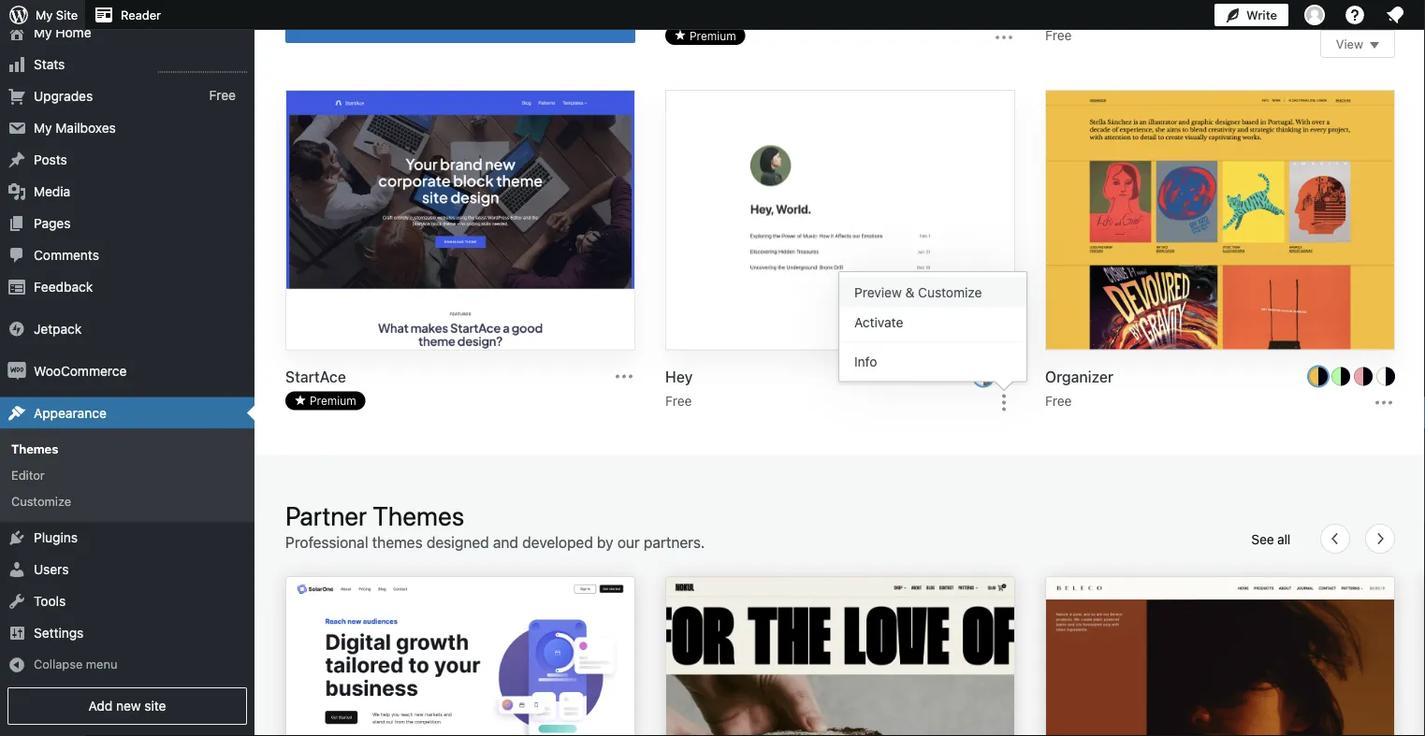Task type: locate. For each thing, give the bounding box(es) containing it.
home
[[56, 24, 91, 40]]

my mailboxes link
[[0, 112, 255, 144]]

0 vertical spatial img image
[[7, 320, 26, 338]]

activate button
[[840, 308, 1027, 338]]

0 horizontal spatial premium
[[310, 395, 356, 408]]

preview & customize button
[[840, 277, 1027, 308]]

0 vertical spatial premium
[[690, 29, 736, 42]]

view button
[[1321, 30, 1396, 58]]

img image left woocommerce
[[7, 362, 26, 381]]

designed
[[427, 534, 489, 552]]

plugins link
[[0, 522, 255, 554]]

free down organizer
[[1046, 393, 1072, 409]]

1 vertical spatial themes
[[373, 500, 464, 531]]

my left "site" on the top of the page
[[36, 8, 53, 22]]

1 img image from the top
[[7, 320, 26, 338]]

customize up activate button
[[918, 285, 982, 300]]

0 vertical spatial themes
[[11, 442, 58, 456]]

premium
[[690, 29, 736, 42], [310, 395, 356, 408]]

my for my mailboxes
[[34, 120, 52, 135]]

2 img image from the top
[[7, 362, 26, 381]]

reader link
[[85, 0, 168, 30]]

activate
[[855, 315, 904, 330]]

my up posts
[[34, 120, 52, 135]]

1 horizontal spatial themes
[[373, 500, 464, 531]]

startace is your ultimate business theme design. it is pretty valuable in assisting users in building their corporate websites, being established companies, or budding startups. image
[[286, 91, 635, 352]]

tools link
[[0, 586, 255, 618]]

collapse menu
[[34, 658, 117, 672]]

&
[[906, 285, 915, 300]]

my
[[36, 8, 53, 22], [34, 24, 52, 40], [34, 120, 52, 135]]

0 horizontal spatial premium button
[[285, 392, 366, 410]]

our partners.
[[618, 534, 705, 552]]

editor link
[[0, 462, 255, 489]]

appearance
[[34, 405, 107, 421]]

write
[[1247, 8, 1278, 22]]

free
[[1046, 27, 1072, 43], [209, 88, 236, 103], [666, 393, 692, 409], [1046, 393, 1072, 409]]

tooltip
[[829, 271, 1028, 392]]

menu containing preview & customize
[[840, 272, 1027, 381]]

settings link
[[0, 618, 255, 650]]

themes
[[372, 534, 423, 552]]

1 vertical spatial premium
[[310, 395, 356, 408]]

see all
[[1252, 532, 1291, 547]]

my profile image
[[1305, 5, 1325, 25]]

0 vertical spatial premium button
[[666, 26, 746, 45]]

my site link
[[0, 0, 85, 30]]

stats link
[[0, 48, 255, 80]]

1 horizontal spatial premium
[[690, 29, 736, 42]]

img image
[[7, 320, 26, 338], [7, 362, 26, 381]]

img image for woocommerce
[[7, 362, 26, 381]]

themes
[[11, 442, 58, 456], [373, 500, 464, 531]]

pages link
[[0, 207, 255, 239]]

woocommerce link
[[0, 355, 255, 387]]

2 vertical spatial my
[[34, 120, 52, 135]]

free right more options for theme podcasty image on the right of the page
[[1046, 27, 1072, 43]]

my site
[[36, 8, 78, 22]]

more options for theme hey image
[[993, 392, 1016, 414]]

free down hey
[[666, 393, 692, 409]]

woocommerce
[[34, 363, 127, 379]]

themes up editor
[[11, 442, 58, 456]]

my down my site
[[34, 24, 52, 40]]

professional
[[285, 534, 368, 552]]

1 vertical spatial my
[[34, 24, 52, 40]]

themes up the themes
[[373, 500, 464, 531]]

img image inside "woocommerce" link
[[7, 362, 26, 381]]

add new site link
[[7, 688, 247, 726]]

feedback link
[[0, 271, 255, 303]]

my for my home
[[34, 24, 52, 40]]

highest hourly views 0 image
[[158, 60, 247, 73]]

1 horizontal spatial customize
[[918, 285, 982, 300]]

img image inside jetpack "link"
[[7, 320, 26, 338]]

users
[[34, 562, 69, 578]]

comments link
[[0, 239, 255, 271]]

themes link
[[0, 436, 255, 462]]

1 vertical spatial img image
[[7, 362, 26, 381]]

more options for theme organizer image
[[1373, 392, 1396, 414]]

my for my site
[[36, 8, 53, 22]]

themes inside partner themes professional themes designed and developed by our partners.
[[373, 500, 464, 531]]

my mailboxes
[[34, 120, 116, 135]]

partner themes professional themes designed and developed by our partners.
[[285, 500, 705, 552]]

stats
[[34, 56, 65, 72]]

1 vertical spatial premium button
[[285, 392, 366, 410]]

more options for theme startace image
[[613, 366, 636, 388]]

customize down editor
[[11, 495, 71, 509]]

menu
[[840, 272, 1027, 381]]

more options for theme sunderland image
[[1373, 0, 1396, 22]]

0 vertical spatial my
[[36, 8, 53, 22]]

img image left jetpack
[[7, 320, 26, 338]]

0 vertical spatial customize
[[918, 285, 982, 300]]

help image
[[1344, 4, 1367, 26]]

info link
[[840, 346, 1027, 377]]

pages
[[34, 215, 71, 231]]

premium button
[[666, 26, 746, 45], [285, 392, 366, 410]]

1 vertical spatial customize
[[11, 495, 71, 509]]

new
[[116, 699, 141, 714]]

manage your notifications image
[[1384, 4, 1407, 26]]

customize
[[918, 285, 982, 300], [11, 495, 71, 509]]



Task type: describe. For each thing, give the bounding box(es) containing it.
organizer has a simple structure and displays only the necessary information a real portfolio can benefit from. it's ready to be used by designers, artists, architects, and creators. image
[[1047, 91, 1395, 352]]

solarone is a fresh, minimal, and professional wordpress block theme. this theme is suitable for corporate business websites or agencies, freelancers and small startups. image
[[286, 578, 635, 737]]

write link
[[1215, 0, 1289, 30]]

attract loyal customers to your personal-care brand with the lovely beleco theme for woocommerce. the minimal design of beleco has a subtle ambiance ideal for beauty and skincare products. image
[[1047, 578, 1395, 737]]

hey
[[666, 368, 693, 386]]

see
[[1252, 532, 1274, 547]]

premium for premium button to the right
[[690, 29, 736, 42]]

free down "highest hourly views 0" image at the left of the page
[[209, 88, 236, 103]]

closed image
[[1370, 42, 1380, 49]]

menu inside tooltip
[[840, 272, 1027, 381]]

collapse menu link
[[0, 650, 255, 681]]

appearance link
[[0, 397, 255, 429]]

comments
[[34, 247, 99, 263]]

0 horizontal spatial themes
[[11, 442, 58, 456]]

view
[[1337, 37, 1364, 51]]

developed
[[522, 534, 593, 552]]

collapse
[[34, 658, 83, 672]]

posts
[[34, 152, 67, 167]]

posts link
[[0, 144, 255, 176]]

see all button
[[1252, 530, 1291, 548]]

info
[[855, 354, 877, 369]]

more options for theme podcasty image
[[993, 26, 1016, 48]]

partner
[[285, 500, 367, 531]]

nokul is a tasty block wordpress theme that will help your pastries and doughs take center stage and get the attention they deserve. thanks to nokul's seamless design, your website visitors will enjoy adding your products to cart and will keep coming back. image
[[666, 578, 1015, 737]]

feedback
[[34, 279, 93, 294]]

add new site
[[88, 699, 166, 714]]

add
[[88, 699, 113, 714]]

preview
[[855, 285, 902, 300]]

img image for jetpack
[[7, 320, 26, 338]]

mailboxes
[[56, 120, 116, 135]]

0 horizontal spatial customize
[[11, 495, 71, 509]]

media
[[34, 184, 70, 199]]

jetpack
[[34, 321, 82, 337]]

premium for bottom premium button
[[310, 395, 356, 408]]

preview & customize
[[855, 285, 982, 300]]

by
[[597, 534, 614, 552]]

editor
[[11, 468, 45, 482]]

hey is a simple personal blog theme. image
[[666, 91, 1015, 352]]

media link
[[0, 176, 255, 207]]

tooltip containing preview & customize
[[829, 271, 1028, 392]]

and
[[493, 534, 518, 552]]

all
[[1278, 532, 1291, 547]]

site
[[56, 8, 78, 22]]

tools
[[34, 594, 66, 610]]

users link
[[0, 554, 255, 586]]

jetpack link
[[0, 313, 255, 345]]

customize inside button
[[918, 285, 982, 300]]

1 horizontal spatial premium button
[[666, 26, 746, 45]]

upgrades
[[34, 88, 93, 104]]

customize link
[[0, 489, 255, 515]]

my home
[[34, 24, 91, 40]]

menu
[[86, 658, 117, 672]]

reader
[[121, 8, 161, 22]]

my home link
[[0, 16, 255, 48]]

plugins
[[34, 530, 78, 546]]

site
[[144, 699, 166, 714]]

settings
[[34, 626, 84, 641]]

organizer
[[1046, 368, 1114, 386]]

startace
[[285, 368, 346, 386]]



Task type: vqa. For each thing, say whether or not it's contained in the screenshot.
INFO on the right
yes



